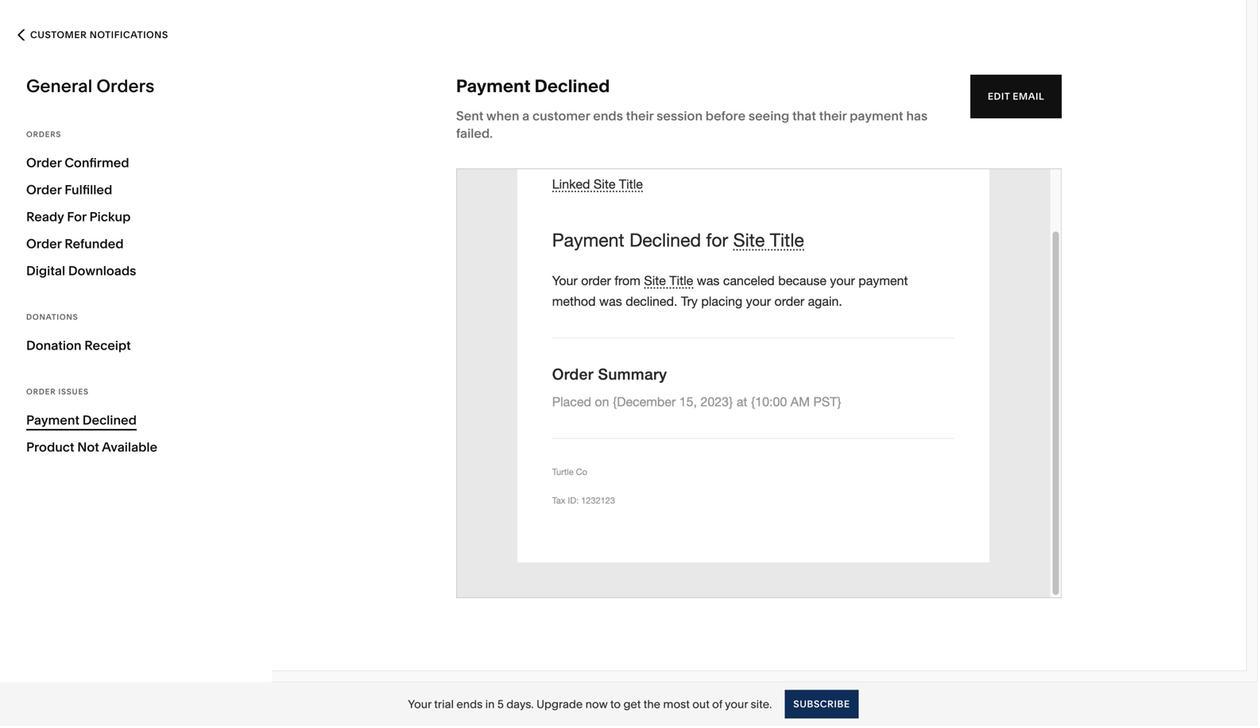 Task type: locate. For each thing, give the bounding box(es) containing it.
order left issues
[[26, 387, 56, 397]]

their left session
[[626, 108, 654, 124]]

digital downloads link
[[26, 258, 246, 285], [26, 258, 246, 285]]

1 horizontal spatial their
[[819, 108, 847, 124]]

your trial ends in 5 days. upgrade now to get the most out of your site.
[[408, 698, 772, 711]]

email
[[1013, 91, 1044, 102]]

declined inside payment declined edit email sent when a customer ends their session before seeing that their payment has failed.
[[534, 75, 610, 97]]

payment up product
[[26, 412, 80, 428]]

5
[[497, 698, 504, 711]]

customer
[[532, 108, 590, 124]]

1 vertical spatial payment
[[26, 412, 80, 428]]

your
[[408, 698, 432, 711]]

orders up 'order confirmed'
[[26, 130, 61, 139]]

ends
[[593, 108, 623, 124], [456, 698, 483, 711]]

sent
[[456, 108, 484, 124]]

order up ready
[[26, 182, 62, 197]]

order down ready
[[26, 236, 62, 252]]

payment
[[850, 108, 903, 124]]

1 horizontal spatial declined
[[534, 75, 610, 97]]

order confirmed link
[[26, 149, 246, 176], [26, 149, 246, 176]]

1 order from the top
[[26, 155, 62, 170]]

1 vertical spatial orders
[[26, 130, 61, 139]]

confirmed
[[65, 155, 129, 170]]

0 vertical spatial payment
[[456, 75, 531, 97]]

0 horizontal spatial their
[[626, 108, 654, 124]]

that
[[792, 108, 816, 124]]

order fulfilled
[[26, 182, 112, 197]]

payment
[[456, 75, 531, 97], [26, 412, 80, 428]]

ends inside payment declined edit email sent when a customer ends their session before seeing that their payment has failed.
[[593, 108, 623, 124]]

2 order from the top
[[26, 182, 62, 197]]

payment for payment declined
[[26, 412, 80, 428]]

ready for pickup link
[[26, 203, 246, 230], [26, 203, 246, 230]]

orders
[[96, 75, 154, 97], [26, 130, 61, 139]]

declined
[[534, 75, 610, 97], [82, 412, 137, 428]]

0 horizontal spatial ends
[[456, 698, 483, 711]]

order
[[26, 155, 62, 170], [26, 182, 62, 197], [26, 236, 62, 252], [26, 387, 56, 397]]

order up order fulfilled
[[26, 155, 62, 170]]

customer
[[30, 29, 87, 41]]

donation receipt link
[[26, 332, 246, 359], [26, 332, 246, 359]]

order for order issues
[[26, 387, 56, 397]]

payment declined link
[[26, 407, 246, 434], [26, 407, 246, 434]]

0 vertical spatial declined
[[534, 75, 610, 97]]

edit email button
[[970, 75, 1062, 118]]

1 vertical spatial declined
[[82, 412, 137, 428]]

declined up customer
[[534, 75, 610, 97]]

not
[[77, 439, 99, 455]]

1 horizontal spatial ends
[[593, 108, 623, 124]]

now
[[585, 698, 608, 711]]

order refunded link
[[26, 230, 246, 258], [26, 230, 246, 258]]

0 vertical spatial orders
[[96, 75, 154, 97]]

4 order from the top
[[26, 387, 56, 397]]

ready
[[26, 209, 64, 225]]

subscribe button
[[785, 690, 859, 719]]

to
[[610, 698, 621, 711]]

their right that
[[819, 108, 847, 124]]

payment up 'when'
[[456, 75, 531, 97]]

1 vertical spatial ends
[[456, 698, 483, 711]]

declined up product not available
[[82, 412, 137, 428]]

3 order from the top
[[26, 236, 62, 252]]

pickup
[[89, 209, 131, 225]]

payment for payment declined edit email sent when a customer ends their session before seeing that their payment has failed.
[[456, 75, 531, 97]]

0 vertical spatial ends
[[593, 108, 623, 124]]

payment declined
[[26, 412, 137, 428]]

payment inside payment declined edit email sent when a customer ends their session before seeing that their payment has failed.
[[456, 75, 531, 97]]

product not available link
[[26, 434, 246, 461], [26, 434, 246, 461]]

0 horizontal spatial payment
[[26, 412, 80, 428]]

order for order confirmed
[[26, 155, 62, 170]]

their
[[626, 108, 654, 124], [819, 108, 847, 124]]

notifications
[[90, 29, 168, 41]]

order confirmed
[[26, 155, 129, 170]]

1 horizontal spatial payment
[[456, 75, 531, 97]]

product not available
[[26, 439, 157, 455]]

ends right customer
[[593, 108, 623, 124]]

most
[[663, 698, 690, 711]]

order fulfilled link
[[26, 176, 246, 203], [26, 176, 246, 203]]

orders down "notifications"
[[96, 75, 154, 97]]

has
[[906, 108, 928, 124]]

0 horizontal spatial declined
[[82, 412, 137, 428]]

order issues
[[26, 387, 89, 397]]

ends left in
[[456, 698, 483, 711]]

fulfilled
[[65, 182, 112, 197]]

available
[[102, 439, 157, 455]]



Task type: describe. For each thing, give the bounding box(es) containing it.
1 horizontal spatial orders
[[96, 75, 154, 97]]

days.
[[506, 698, 534, 711]]

donations
[[26, 312, 78, 322]]

ready for pickup
[[26, 209, 131, 225]]

order for order refunded
[[26, 236, 62, 252]]

order for order fulfilled
[[26, 182, 62, 197]]

before
[[706, 108, 746, 124]]

customer notifications
[[30, 29, 168, 41]]

declined for payment declined edit email sent when a customer ends their session before seeing that their payment has failed.
[[534, 75, 610, 97]]

order refunded
[[26, 236, 124, 252]]

session
[[657, 108, 703, 124]]

upgrade
[[536, 698, 583, 711]]

the
[[644, 698, 660, 711]]

product
[[26, 439, 74, 455]]

your
[[725, 698, 748, 711]]

trial
[[434, 698, 454, 711]]

site.
[[751, 698, 772, 711]]

edit
[[988, 91, 1010, 102]]

out
[[692, 698, 710, 711]]

seeing
[[749, 108, 789, 124]]

payment declined edit email sent when a customer ends their session before seeing that their payment has failed.
[[456, 75, 1044, 141]]

general
[[26, 75, 92, 97]]

failed.
[[456, 126, 493, 141]]

1 their from the left
[[626, 108, 654, 124]]

downloads
[[68, 263, 136, 279]]

declined for payment declined
[[82, 412, 137, 428]]

when
[[486, 108, 519, 124]]

get
[[623, 698, 641, 711]]

2 their from the left
[[819, 108, 847, 124]]

general orders
[[26, 75, 154, 97]]

0 horizontal spatial orders
[[26, 130, 61, 139]]

customer notifications button
[[0, 17, 186, 52]]

a
[[522, 108, 530, 124]]

donation
[[26, 338, 81, 353]]

of
[[712, 698, 722, 711]]

digital
[[26, 263, 65, 279]]

issues
[[58, 387, 89, 397]]

digital downloads
[[26, 263, 136, 279]]

receipt
[[84, 338, 131, 353]]

for
[[67, 209, 86, 225]]

in
[[485, 698, 495, 711]]

subscribe
[[793, 699, 850, 710]]

refunded
[[65, 236, 124, 252]]

donation receipt
[[26, 338, 131, 353]]



Task type: vqa. For each thing, say whether or not it's contained in the screenshot.
Analytics link
no



